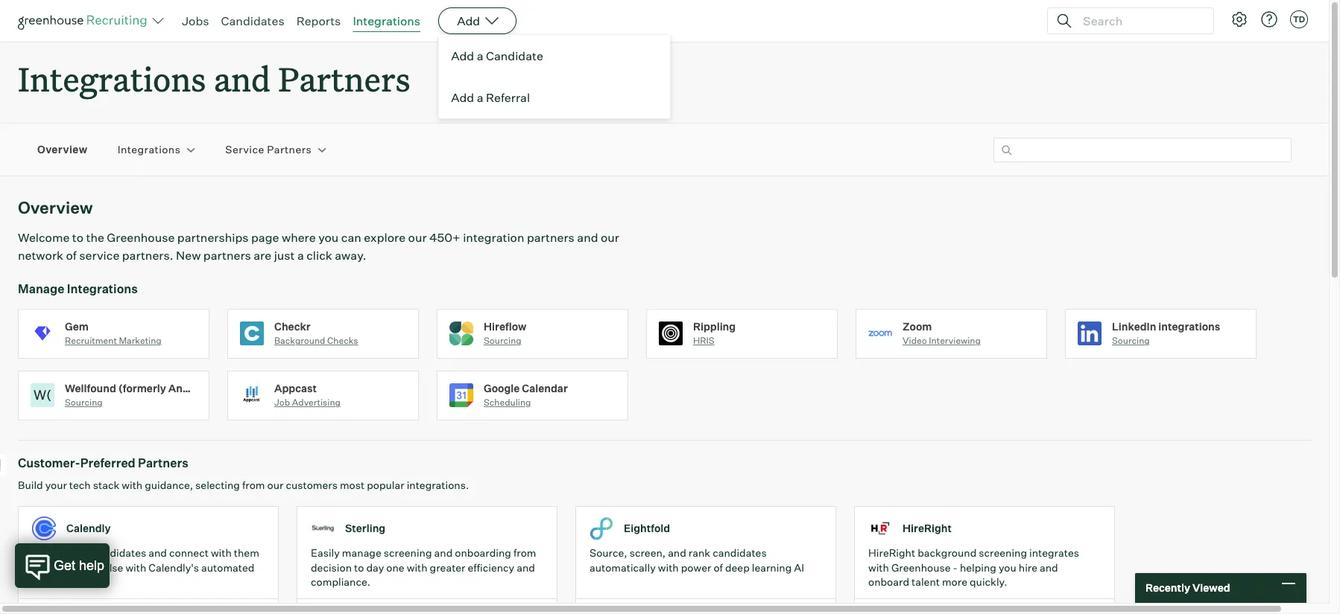 Task type: describe. For each thing, give the bounding box(es) containing it.
partners for integrations and partners
[[278, 57, 410, 101]]

checks
[[327, 336, 358, 347]]

hireright background screening integrates with greenhouse - helping you hire and onboard talent more quickly.
[[868, 547, 1079, 589]]

rippling
[[693, 320, 736, 333]]

quickly.
[[970, 576, 1007, 589]]

efficiency
[[468, 562, 514, 574]]

greenhouse recruiting image
[[18, 12, 152, 30]]

add a candidate
[[451, 48, 543, 63]]

0 vertical spatial overview
[[37, 143, 88, 156]]

welcome to the greenhouse partnerships page where you can explore our 450+ integration partners and our network of service partners. new partners are just a click away.
[[18, 230, 619, 263]]

td button
[[1287, 7, 1311, 31]]

service partners
[[225, 143, 312, 156]]

rank
[[689, 547, 710, 560]]

add for add
[[457, 13, 480, 28]]

with right the stack
[[122, 479, 142, 492]]

gem recruitment marketing
[[65, 320, 162, 347]]

day
[[366, 562, 384, 574]]

add button
[[438, 7, 517, 34]]

a for referral
[[477, 90, 483, 105]]

service partners link
[[225, 143, 312, 157]]

wellfound (formerly angellist talent) sourcing
[[65, 382, 256, 409]]

interviewing
[[929, 336, 981, 347]]

hireflow
[[484, 320, 527, 333]]

zoom video interviewing
[[903, 320, 981, 347]]

automated
[[201, 562, 254, 574]]

jobs link
[[182, 13, 209, 28]]

candidates inside impress top candidates and connect with them before anyone else with calendly's automated scheduling.
[[92, 547, 146, 560]]

add for add a candidate
[[451, 48, 474, 63]]

hireright for hireright background screening integrates with greenhouse - helping you hire and onboard talent more quickly.
[[868, 547, 915, 560]]

greenhouse inside the welcome to the greenhouse partnerships page where you can explore our 450+ integration partners and our network of service partners. new partners are just a click away.
[[107, 230, 175, 245]]

from inside easily manage screening and onboarding from decision to day one with greater efficiency and compliance.
[[513, 547, 536, 560]]

one
[[386, 562, 404, 574]]

click
[[306, 248, 332, 263]]

screen,
[[630, 547, 666, 560]]

1 vertical spatial integrations link
[[117, 143, 181, 157]]

sourcing inside wellfound (formerly angellist talent) sourcing
[[65, 397, 103, 409]]

integrations and partners
[[18, 57, 410, 101]]

0 vertical spatial partners
[[527, 230, 575, 245]]

-
[[953, 562, 958, 574]]

sourcing inside hireflow sourcing
[[484, 336, 521, 347]]

hire
[[1019, 562, 1037, 574]]

0 vertical spatial integrations link
[[353, 13, 420, 28]]

manage
[[342, 547, 381, 560]]

partnerships
[[177, 230, 249, 245]]

and inside hireright background screening integrates with greenhouse - helping you hire and onboard talent more quickly.
[[1040, 562, 1058, 574]]

guidance,
[[145, 479, 193, 492]]

helping
[[960, 562, 996, 574]]

network
[[18, 248, 63, 263]]

a for candidate
[[477, 48, 483, 63]]

calendly
[[66, 523, 111, 535]]

greater
[[430, 562, 465, 574]]

can
[[341, 230, 361, 245]]

with up automated on the left
[[211, 547, 232, 560]]

customer-
[[18, 456, 80, 471]]

stack
[[93, 479, 119, 492]]

page
[[251, 230, 279, 245]]

add a referral link
[[439, 77, 670, 119]]

w(
[[34, 387, 51, 404]]

integrations.
[[407, 479, 469, 492]]

partners for customer-preferred partners
[[138, 456, 188, 471]]

linkedin integrations sourcing
[[1112, 320, 1220, 347]]

checkr
[[274, 320, 311, 333]]

td button
[[1290, 10, 1308, 28]]

with right 'else'
[[125, 562, 146, 574]]

linkedin
[[1112, 320, 1156, 333]]

overview link
[[37, 143, 88, 157]]

with inside hireright background screening integrates with greenhouse - helping you hire and onboard talent more quickly.
[[868, 562, 889, 574]]

before
[[32, 562, 63, 574]]

add for add a referral
[[451, 90, 474, 105]]

gem
[[65, 320, 89, 333]]

calendly's
[[149, 562, 199, 574]]

calendar
[[522, 382, 568, 395]]

candidate
[[486, 48, 543, 63]]

new
[[176, 248, 201, 263]]

scheduling
[[484, 397, 531, 409]]

hireflow sourcing
[[484, 320, 527, 347]]

anyone
[[66, 562, 101, 574]]

sourcing inside linkedin integrations sourcing
[[1112, 336, 1150, 347]]

video
[[903, 336, 927, 347]]

referral
[[486, 90, 530, 105]]

hris
[[693, 336, 715, 347]]

you inside the welcome to the greenhouse partnerships page where you can explore our 450+ integration partners and our network of service partners. new partners are just a click away.
[[318, 230, 339, 245]]

tech
[[69, 479, 91, 492]]

your
[[45, 479, 67, 492]]

integrations for integrations and partners
[[18, 57, 206, 101]]

partners.
[[122, 248, 173, 263]]

and inside impress top candidates and connect with them before anyone else with calendly's automated scheduling.
[[148, 547, 167, 560]]

power
[[681, 562, 711, 574]]

candidates
[[221, 13, 284, 28]]

integrates
[[1029, 547, 1079, 560]]

a inside the welcome to the greenhouse partnerships page where you can explore our 450+ integration partners and our network of service partners. new partners are just a click away.
[[297, 248, 304, 263]]

connect
[[169, 547, 209, 560]]

source, screen, and rank candidates automatically with power of deep learning ai
[[590, 547, 804, 574]]

candidates link
[[221, 13, 284, 28]]

partners inside 'link'
[[267, 143, 312, 156]]

integration
[[463, 230, 524, 245]]

else
[[103, 562, 123, 574]]

1 vertical spatial partners
[[203, 248, 251, 263]]

450+
[[429, 230, 460, 245]]

deep
[[725, 562, 750, 574]]

manage
[[18, 282, 64, 297]]



Task type: vqa. For each thing, say whether or not it's contained in the screenshot.
3,
no



Task type: locate. For each thing, give the bounding box(es) containing it.
automatically
[[590, 562, 656, 574]]

1 candidates from the left
[[92, 547, 146, 560]]

source,
[[590, 547, 627, 560]]

recently viewed
[[1146, 582, 1230, 595]]

google
[[484, 382, 520, 395]]

background
[[918, 547, 977, 560]]

1 horizontal spatial greenhouse
[[891, 562, 951, 574]]

welcome
[[18, 230, 70, 245]]

a left candidate
[[477, 48, 483, 63]]

explore
[[364, 230, 406, 245]]

away.
[[335, 248, 367, 263]]

rippling hris
[[693, 320, 736, 347]]

0 horizontal spatial to
[[72, 230, 84, 245]]

of
[[66, 248, 77, 263], [714, 562, 723, 574]]

greenhouse
[[107, 230, 175, 245], [891, 562, 951, 574]]

partners right service
[[267, 143, 312, 156]]

background
[[274, 336, 325, 347]]

them
[[234, 547, 259, 560]]

2 screening from the left
[[979, 547, 1027, 560]]

to
[[72, 230, 84, 245], [354, 562, 364, 574]]

customer-preferred partners
[[18, 456, 188, 471]]

with inside source, screen, and rank candidates automatically with power of deep learning ai
[[658, 562, 679, 574]]

onboard
[[868, 576, 909, 589]]

add inside popup button
[[457, 13, 480, 28]]

0 horizontal spatial integrations link
[[117, 143, 181, 157]]

partners
[[527, 230, 575, 245], [203, 248, 251, 263]]

checkr background checks
[[274, 320, 358, 347]]

screening inside easily manage screening and onboarding from decision to day one with greater efficiency and compliance.
[[384, 547, 432, 560]]

viewed
[[1192, 582, 1230, 595]]

customers
[[286, 479, 338, 492]]

top
[[74, 547, 90, 560]]

1 vertical spatial to
[[354, 562, 364, 574]]

1 vertical spatial of
[[714, 562, 723, 574]]

add down add popup button
[[451, 48, 474, 63]]

a inside add a candidate "link"
[[477, 48, 483, 63]]

from
[[242, 479, 265, 492], [513, 547, 536, 560]]

to left the
[[72, 230, 84, 245]]

from up efficiency
[[513, 547, 536, 560]]

appcast
[[274, 382, 317, 395]]

0 horizontal spatial screening
[[384, 547, 432, 560]]

talent
[[912, 576, 940, 589]]

screening inside hireright background screening integrates with greenhouse - helping you hire and onboard talent more quickly.
[[979, 547, 1027, 560]]

overview
[[37, 143, 88, 156], [18, 198, 93, 218]]

1 horizontal spatial integrations link
[[353, 13, 420, 28]]

screening up helping
[[979, 547, 1027, 560]]

with inside easily manage screening and onboarding from decision to day one with greater efficiency and compliance.
[[407, 562, 427, 574]]

with down the screen,
[[658, 562, 679, 574]]

add up add a candidate
[[457, 13, 480, 28]]

configure image
[[1230, 10, 1248, 28]]

of inside the welcome to the greenhouse partnerships page where you can explore our 450+ integration partners and our network of service partners. new partners are just a click away.
[[66, 248, 77, 263]]

(formerly
[[118, 382, 166, 395]]

more
[[942, 576, 967, 589]]

with
[[122, 479, 142, 492], [211, 547, 232, 560], [125, 562, 146, 574], [407, 562, 427, 574], [658, 562, 679, 574], [868, 562, 889, 574]]

of left deep
[[714, 562, 723, 574]]

hireright inside hireright background screening integrates with greenhouse - helping you hire and onboard talent more quickly.
[[868, 547, 915, 560]]

1 vertical spatial partners
[[267, 143, 312, 156]]

1 horizontal spatial of
[[714, 562, 723, 574]]

2 vertical spatial partners
[[138, 456, 188, 471]]

partners down reports "link"
[[278, 57, 410, 101]]

hireright up onboard at the right bottom
[[868, 547, 915, 560]]

wellfound
[[65, 382, 116, 395]]

eightfold
[[624, 523, 670, 535]]

build your tech stack with guidance, selecting from our customers most popular integrations.
[[18, 479, 469, 492]]

build
[[18, 479, 43, 492]]

0 vertical spatial a
[[477, 48, 483, 63]]

add a referral
[[451, 90, 530, 105]]

candidates up deep
[[713, 547, 767, 560]]

0 vertical spatial you
[[318, 230, 339, 245]]

you left hire at right bottom
[[999, 562, 1016, 574]]

0 vertical spatial add
[[457, 13, 480, 28]]

1 vertical spatial you
[[999, 562, 1016, 574]]

reports link
[[296, 13, 341, 28]]

add
[[457, 13, 480, 28], [451, 48, 474, 63], [451, 90, 474, 105]]

to down "manage"
[[354, 562, 364, 574]]

0 vertical spatial greenhouse
[[107, 230, 175, 245]]

hireright for hireright
[[903, 523, 952, 535]]

screening up one
[[384, 547, 432, 560]]

easily
[[311, 547, 340, 560]]

partners right integration
[[527, 230, 575, 245]]

0 horizontal spatial greenhouse
[[107, 230, 175, 245]]

0 horizontal spatial our
[[267, 479, 284, 492]]

and inside the welcome to the greenhouse partnerships page where you can explore our 450+ integration partners and our network of service partners. new partners are just a click away.
[[577, 230, 598, 245]]

greenhouse up partners.
[[107, 230, 175, 245]]

a inside add a referral link
[[477, 90, 483, 105]]

1 horizontal spatial to
[[354, 562, 364, 574]]

sterling
[[345, 523, 386, 535]]

popular
[[367, 479, 404, 492]]

integrations link
[[353, 13, 420, 28], [117, 143, 181, 157]]

1 horizontal spatial from
[[513, 547, 536, 560]]

manage integrations
[[18, 282, 138, 297]]

1 vertical spatial hireright
[[868, 547, 915, 560]]

0 horizontal spatial from
[[242, 479, 265, 492]]

sourcing
[[484, 336, 521, 347], [1112, 336, 1150, 347], [65, 397, 103, 409]]

you inside hireright background screening integrates with greenhouse - helping you hire and onboard talent more quickly.
[[999, 562, 1016, 574]]

talent)
[[219, 382, 256, 395]]

screening for hire
[[979, 547, 1027, 560]]

advertising
[[292, 397, 341, 409]]

with up onboard at the right bottom
[[868, 562, 889, 574]]

service
[[225, 143, 264, 156]]

to inside easily manage screening and onboarding from decision to day one with greater efficiency and compliance.
[[354, 562, 364, 574]]

of left service at the top of page
[[66, 248, 77, 263]]

and inside source, screen, and rank candidates automatically with power of deep learning ai
[[668, 547, 686, 560]]

google calendar scheduling
[[484, 382, 568, 409]]

zoom
[[903, 320, 932, 333]]

of inside source, screen, and rank candidates automatically with power of deep learning ai
[[714, 562, 723, 574]]

1 vertical spatial from
[[513, 547, 536, 560]]

0 horizontal spatial sourcing
[[65, 397, 103, 409]]

the
[[86, 230, 104, 245]]

1 vertical spatial add
[[451, 48, 474, 63]]

are
[[254, 248, 271, 263]]

sourcing down 'linkedin'
[[1112, 336, 1150, 347]]

1 horizontal spatial you
[[999, 562, 1016, 574]]

a right just
[[297, 248, 304, 263]]

0 vertical spatial of
[[66, 248, 77, 263]]

candidates inside source, screen, and rank candidates automatically with power of deep learning ai
[[713, 547, 767, 560]]

hireright
[[903, 523, 952, 535], [868, 547, 915, 560]]

candidates up 'else'
[[92, 547, 146, 560]]

reports
[[296, 13, 341, 28]]

jobs
[[182, 13, 209, 28]]

0 horizontal spatial of
[[66, 248, 77, 263]]

0 horizontal spatial candidates
[[92, 547, 146, 560]]

1 horizontal spatial our
[[408, 230, 427, 245]]

integrations
[[1158, 320, 1220, 333]]

compliance.
[[311, 576, 370, 589]]

1 screening from the left
[[384, 547, 432, 560]]

integrations for the top the integrations link
[[353, 13, 420, 28]]

hireright up background
[[903, 523, 952, 535]]

0 vertical spatial hireright
[[903, 523, 952, 535]]

0 vertical spatial to
[[72, 230, 84, 245]]

preferred
[[80, 456, 135, 471]]

sourcing down wellfound
[[65, 397, 103, 409]]

where
[[282, 230, 316, 245]]

impress top candidates and connect with them before anyone else with calendly's automated scheduling.
[[32, 547, 259, 589]]

from right selecting
[[242, 479, 265, 492]]

appcast job advertising
[[274, 382, 341, 409]]

ai
[[794, 562, 804, 574]]

2 horizontal spatial our
[[601, 230, 619, 245]]

add inside "link"
[[451, 48, 474, 63]]

td
[[1293, 14, 1305, 25]]

0 vertical spatial from
[[242, 479, 265, 492]]

add a candidate link
[[439, 35, 670, 77]]

None text field
[[993, 138, 1292, 162]]

2 vertical spatial add
[[451, 90, 474, 105]]

2 candidates from the left
[[713, 547, 767, 560]]

greenhouse inside hireright background screening integrates with greenhouse - helping you hire and onboard talent more quickly.
[[891, 562, 951, 574]]

angellist
[[168, 382, 217, 395]]

0 horizontal spatial you
[[318, 230, 339, 245]]

sourcing down hireflow
[[484, 336, 521, 347]]

service
[[79, 248, 119, 263]]

partners down partnerships
[[203, 248, 251, 263]]

1 horizontal spatial candidates
[[713, 547, 767, 560]]

screening for one
[[384, 547, 432, 560]]

a left referral at left
[[477, 90, 483, 105]]

with right one
[[407, 562, 427, 574]]

2 horizontal spatial sourcing
[[1112, 336, 1150, 347]]

2 vertical spatial a
[[297, 248, 304, 263]]

integrations for bottom the integrations link
[[117, 143, 181, 156]]

to inside the welcome to the greenhouse partnerships page where you can explore our 450+ integration partners and our network of service partners. new partners are just a click away.
[[72, 230, 84, 245]]

greenhouse up talent
[[891, 562, 951, 574]]

1 horizontal spatial screening
[[979, 547, 1027, 560]]

1 vertical spatial overview
[[18, 198, 93, 218]]

scheduling.
[[32, 576, 89, 589]]

0 vertical spatial partners
[[278, 57, 410, 101]]

Search text field
[[1079, 10, 1200, 32]]

learning
[[752, 562, 792, 574]]

add left referral at left
[[451, 90, 474, 105]]

0 horizontal spatial partners
[[203, 248, 251, 263]]

1 horizontal spatial sourcing
[[484, 336, 521, 347]]

1 horizontal spatial partners
[[527, 230, 575, 245]]

you up click
[[318, 230, 339, 245]]

partners up guidance,
[[138, 456, 188, 471]]

1 vertical spatial a
[[477, 90, 483, 105]]

td menu
[[438, 34, 671, 119]]

1 vertical spatial greenhouse
[[891, 562, 951, 574]]

selecting
[[195, 479, 240, 492]]



